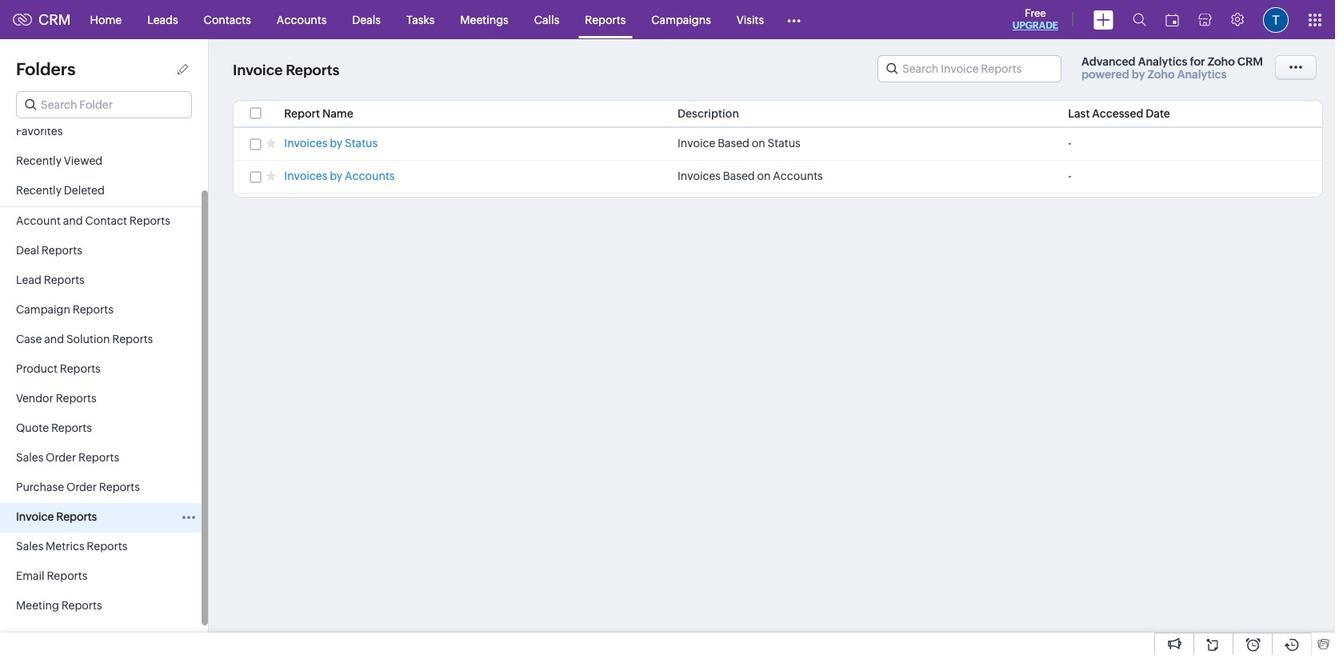 Task type: locate. For each thing, give the bounding box(es) containing it.
lead reports
[[16, 274, 85, 287]]

reports up campaign reports
[[44, 274, 85, 287]]

0 vertical spatial recently
[[16, 154, 62, 167]]

based up invoices based on accounts
[[718, 137, 750, 150]]

accounts left deals 'link'
[[277, 13, 327, 26]]

and right case
[[44, 333, 64, 346]]

invoice down contacts at top left
[[233, 62, 283, 79]]

name
[[322, 107, 354, 120]]

recently for recently viewed
[[16, 154, 62, 167]]

favorites
[[16, 125, 63, 138]]

product reports link
[[0, 355, 208, 385]]

leads link
[[135, 0, 191, 39]]

purchase order reports link
[[0, 474, 208, 503]]

status up invoices based on accounts
[[768, 137, 801, 150]]

calendar image
[[1166, 13, 1180, 26]]

by down name
[[330, 137, 343, 150]]

by for invoices based on accounts
[[330, 170, 343, 182]]

recently
[[16, 154, 62, 167], [16, 184, 62, 197]]

tasks link
[[394, 0, 448, 39]]

for
[[1190, 55, 1206, 68]]

search image
[[1133, 13, 1147, 26]]

accounts inside invoices by accounts link
[[345, 170, 395, 182]]

recently down the "favorites"
[[16, 154, 62, 167]]

status down name
[[345, 137, 378, 150]]

lead
[[16, 274, 42, 287]]

profile element
[[1254, 0, 1299, 39]]

0 vertical spatial invoice
[[233, 62, 283, 79]]

campaign reports
[[16, 303, 113, 316]]

report name
[[284, 107, 354, 120]]

reports right the calls link
[[585, 13, 626, 26]]

2 - from the top
[[1069, 170, 1072, 182]]

quote reports
[[16, 422, 92, 435]]

sales metrics reports
[[16, 540, 128, 553]]

accounts
[[277, 13, 327, 26], [345, 170, 395, 182], [773, 170, 823, 182]]

2 recently from the top
[[16, 184, 62, 197]]

1 horizontal spatial invoice
[[233, 62, 283, 79]]

vendor reports
[[16, 392, 97, 405]]

crm up folders
[[38, 11, 71, 28]]

2 sales from the top
[[16, 540, 43, 553]]

2 status from the left
[[768, 137, 801, 150]]

1 vertical spatial invoice reports
[[16, 511, 97, 523]]

invoice reports up the report
[[233, 62, 340, 79]]

on down invoice based on status
[[757, 170, 771, 182]]

0 horizontal spatial accounts
[[277, 13, 327, 26]]

0 vertical spatial and
[[63, 214, 83, 227]]

sales up email
[[16, 540, 43, 553]]

1 horizontal spatial invoice reports
[[233, 62, 340, 79]]

based
[[718, 137, 750, 150], [723, 170, 755, 182]]

reports up 'sales order reports'
[[51, 422, 92, 435]]

create menu element
[[1084, 0, 1124, 39]]

by down invoices by status link in the left top of the page
[[330, 170, 343, 182]]

campaigns
[[652, 13, 711, 26]]

reports right contact
[[129, 214, 170, 227]]

reports up solution
[[73, 303, 113, 316]]

order down quote reports
[[46, 451, 76, 464]]

reports down invoice reports link
[[87, 540, 128, 553]]

status
[[345, 137, 378, 150], [768, 137, 801, 150]]

crm down profile element
[[1238, 55, 1264, 68]]

0 vertical spatial on
[[752, 137, 766, 150]]

invoice based on status
[[678, 137, 801, 150]]

zoho left for
[[1148, 68, 1175, 81]]

1 recently from the top
[[16, 154, 62, 167]]

Other Modules field
[[777, 7, 812, 32]]

tasks
[[406, 13, 435, 26]]

calls link
[[522, 0, 572, 39]]

0 vertical spatial invoice reports
[[233, 62, 340, 79]]

description
[[678, 107, 739, 120]]

reports down sales order reports link
[[99, 481, 140, 494]]

reports down purchase order reports
[[56, 511, 97, 523]]

based down invoice based on status
[[723, 170, 755, 182]]

0 horizontal spatial invoice reports
[[16, 511, 97, 523]]

recently up account
[[16, 184, 62, 197]]

and down deleted
[[63, 214, 83, 227]]

invoices for invoices based on accounts
[[678, 170, 721, 182]]

1 vertical spatial by
[[330, 137, 343, 150]]

1 - from the top
[[1069, 137, 1072, 150]]

sales
[[16, 451, 43, 464], [16, 540, 43, 553]]

1 vertical spatial crm
[[1238, 55, 1264, 68]]

0 vertical spatial sales
[[16, 451, 43, 464]]

recently deleted link
[[0, 177, 208, 206]]

reports inside case and solution reports link
[[112, 333, 153, 346]]

by
[[1132, 68, 1146, 81], [330, 137, 343, 150], [330, 170, 343, 182]]

0 vertical spatial order
[[46, 451, 76, 464]]

1 vertical spatial on
[[757, 170, 771, 182]]

and for account
[[63, 214, 83, 227]]

last
[[1069, 107, 1090, 120]]

analytics left for
[[1139, 55, 1188, 68]]

invoice down purchase
[[16, 511, 54, 523]]

invoices by status link
[[284, 137, 378, 152]]

by for invoice based on status
[[330, 137, 343, 150]]

accounts down invoice based on status
[[773, 170, 823, 182]]

1 vertical spatial recently
[[16, 184, 62, 197]]

order for purchase
[[66, 481, 97, 494]]

reports down metrics on the left of page
[[47, 570, 88, 583]]

reports down case and solution reports
[[60, 363, 101, 375]]

2 horizontal spatial accounts
[[773, 170, 823, 182]]

last accessed date
[[1069, 107, 1171, 120]]

recently deleted
[[16, 184, 105, 197]]

2 vertical spatial invoice
[[16, 511, 54, 523]]

leads
[[147, 13, 178, 26]]

reports down quote reports link
[[78, 451, 119, 464]]

campaign
[[16, 303, 70, 316]]

order
[[46, 451, 76, 464], [66, 481, 97, 494]]

sales down quote on the bottom left
[[16, 451, 43, 464]]

on up invoices based on accounts
[[752, 137, 766, 150]]

advanced analytics for zoho crm powered by zoho analytics
[[1082, 55, 1264, 81]]

reports down campaign reports link
[[112, 333, 153, 346]]

case
[[16, 333, 42, 346]]

invoices by accounts
[[284, 170, 395, 182]]

reports inside "account and contact reports" link
[[129, 214, 170, 227]]

invoices down the report
[[284, 137, 328, 150]]

reports up report name
[[286, 62, 340, 79]]

by right powered
[[1132, 68, 1146, 81]]

1 vertical spatial invoice
[[678, 137, 716, 150]]

1 vertical spatial and
[[44, 333, 64, 346]]

accounts down invoices by status link in the left top of the page
[[345, 170, 395, 182]]

0 vertical spatial -
[[1069, 137, 1072, 150]]

campaigns link
[[639, 0, 724, 39]]

vendor
[[16, 392, 53, 405]]

accounts inside accounts link
[[277, 13, 327, 26]]

1 horizontal spatial status
[[768, 137, 801, 150]]

reports up lead reports
[[41, 244, 82, 257]]

1 horizontal spatial crm
[[1238, 55, 1264, 68]]

zoho right for
[[1208, 55, 1236, 68]]

visits link
[[724, 0, 777, 39]]

- for invoices based on accounts
[[1069, 170, 1072, 182]]

0 vertical spatial by
[[1132, 68, 1146, 81]]

reports down email reports link
[[61, 599, 102, 612]]

meetings
[[460, 13, 509, 26]]

0 horizontal spatial invoice
[[16, 511, 54, 523]]

profile image
[[1264, 7, 1289, 32]]

analytics down calendar icon
[[1178, 68, 1227, 81]]

reports
[[585, 13, 626, 26], [286, 62, 340, 79], [129, 214, 170, 227], [41, 244, 82, 257], [44, 274, 85, 287], [73, 303, 113, 316], [112, 333, 153, 346], [60, 363, 101, 375], [56, 392, 97, 405], [51, 422, 92, 435], [78, 451, 119, 464], [99, 481, 140, 494], [56, 511, 97, 523], [87, 540, 128, 553], [47, 570, 88, 583], [61, 599, 102, 612]]

solution
[[66, 333, 110, 346]]

1 vertical spatial based
[[723, 170, 755, 182]]

and
[[63, 214, 83, 227], [44, 333, 64, 346]]

1 horizontal spatial accounts
[[345, 170, 395, 182]]

1 vertical spatial order
[[66, 481, 97, 494]]

-
[[1069, 137, 1072, 150], [1069, 170, 1072, 182]]

invoice reports up metrics on the left of page
[[16, 511, 97, 523]]

purchase order reports
[[16, 481, 140, 494]]

visits
[[737, 13, 764, 26]]

reports down product reports
[[56, 392, 97, 405]]

based for invoices
[[723, 170, 755, 182]]

invoice down 'description'
[[678, 137, 716, 150]]

invoice reports
[[233, 62, 340, 79], [16, 511, 97, 523]]

crm
[[38, 11, 71, 28], [1238, 55, 1264, 68]]

zoho
[[1208, 55, 1236, 68], [1148, 68, 1175, 81]]

invoices down invoices by status link in the left top of the page
[[284, 170, 328, 182]]

create menu image
[[1094, 10, 1114, 29]]

invoices for invoices by accounts
[[284, 170, 328, 182]]

order for sales
[[46, 451, 76, 464]]

0 horizontal spatial status
[[345, 137, 378, 150]]

0 vertical spatial crm
[[38, 11, 71, 28]]

lead reports link
[[0, 267, 208, 296]]

purchase
[[16, 481, 64, 494]]

2 horizontal spatial invoice
[[678, 137, 716, 150]]

reports inside invoice reports link
[[56, 511, 97, 523]]

1 sales from the top
[[16, 451, 43, 464]]

analytics
[[1139, 55, 1188, 68], [1178, 68, 1227, 81]]

order down 'sales order reports'
[[66, 481, 97, 494]]

deleted
[[64, 184, 105, 197]]

1 vertical spatial -
[[1069, 170, 1072, 182]]

invoices down invoice based on status
[[678, 170, 721, 182]]

1 vertical spatial sales
[[16, 540, 43, 553]]

2 vertical spatial by
[[330, 170, 343, 182]]

0 vertical spatial based
[[718, 137, 750, 150]]



Task type: describe. For each thing, give the bounding box(es) containing it.
and for case
[[44, 333, 64, 346]]

reports inside vendor reports link
[[56, 392, 97, 405]]

invoices by accounts link
[[284, 170, 395, 185]]

home link
[[77, 0, 135, 39]]

calls
[[534, 13, 560, 26]]

recently viewed
[[16, 154, 103, 167]]

quote reports link
[[0, 415, 208, 444]]

0 horizontal spatial zoho
[[1148, 68, 1175, 81]]

reports inside email reports link
[[47, 570, 88, 583]]

by inside advanced analytics for zoho crm powered by zoho analytics
[[1132, 68, 1146, 81]]

recently viewed link
[[0, 147, 208, 177]]

reports inside sales order reports link
[[78, 451, 119, 464]]

sales for sales metrics reports
[[16, 540, 43, 553]]

search element
[[1124, 0, 1156, 39]]

sales metrics reports link
[[0, 533, 208, 563]]

deal reports link
[[0, 237, 208, 267]]

account and contact reports
[[16, 214, 170, 227]]

deal
[[16, 244, 39, 257]]

sales order reports link
[[0, 444, 208, 474]]

metrics
[[46, 540, 84, 553]]

free upgrade
[[1013, 7, 1059, 31]]

1 horizontal spatial zoho
[[1208, 55, 1236, 68]]

meeting reports
[[16, 599, 102, 612]]

reports inside sales metrics reports link
[[87, 540, 128, 553]]

account and contact reports link
[[0, 207, 208, 237]]

case and solution reports link
[[0, 326, 208, 355]]

case and solution reports
[[16, 333, 153, 346]]

reports inside reports link
[[585, 13, 626, 26]]

reports inside 'product reports' link
[[60, 363, 101, 375]]

home
[[90, 13, 122, 26]]

account
[[16, 214, 61, 227]]

recently for recently deleted
[[16, 184, 62, 197]]

deals link
[[340, 0, 394, 39]]

- for invoice based on status
[[1069, 137, 1072, 150]]

reports inside campaign reports link
[[73, 303, 113, 316]]

invoice inside invoice reports link
[[16, 511, 54, 523]]

reports inside quote reports link
[[51, 422, 92, 435]]

deals
[[352, 13, 381, 26]]

reports inside deal reports link
[[41, 244, 82, 257]]

0 horizontal spatial crm
[[38, 11, 71, 28]]

favorites link
[[0, 118, 208, 147]]

folders
[[16, 59, 76, 79]]

reports inside lead reports link
[[44, 274, 85, 287]]

crm link
[[13, 11, 71, 28]]

meeting reports link
[[0, 592, 208, 622]]

email reports
[[16, 570, 88, 583]]

sales order reports
[[16, 451, 119, 464]]

accounts link
[[264, 0, 340, 39]]

based for invoice
[[718, 137, 750, 150]]

reports inside 'meeting reports' link
[[61, 599, 102, 612]]

email
[[16, 570, 44, 583]]

advanced
[[1082, 55, 1136, 68]]

product
[[16, 363, 58, 375]]

email reports link
[[0, 563, 208, 592]]

contact
[[85, 214, 127, 227]]

meetings link
[[448, 0, 522, 39]]

contacts
[[204, 13, 251, 26]]

viewed
[[64, 154, 103, 167]]

vendor reports link
[[0, 385, 208, 415]]

on for accounts
[[757, 170, 771, 182]]

free
[[1025, 7, 1046, 19]]

date
[[1146, 107, 1171, 120]]

product reports
[[16, 363, 101, 375]]

report
[[284, 107, 320, 120]]

powered
[[1082, 68, 1130, 81]]

deal reports
[[16, 244, 82, 257]]

contacts link
[[191, 0, 264, 39]]

Search Folder text field
[[17, 92, 191, 118]]

1 status from the left
[[345, 137, 378, 150]]

invoices by status
[[284, 137, 378, 150]]

reports inside purchase order reports link
[[99, 481, 140, 494]]

campaign reports link
[[0, 296, 208, 326]]

upgrade
[[1013, 20, 1059, 31]]

Search Invoice Reports text field
[[879, 56, 1061, 82]]

invoices for invoices by status
[[284, 137, 328, 150]]

quote
[[16, 422, 49, 435]]

invoice reports link
[[0, 503, 208, 533]]

sales for sales order reports
[[16, 451, 43, 464]]

meeting
[[16, 599, 59, 612]]

invoices based on accounts
[[678, 170, 823, 182]]

on for status
[[752, 137, 766, 150]]

accessed
[[1093, 107, 1144, 120]]

crm inside advanced analytics for zoho crm powered by zoho analytics
[[1238, 55, 1264, 68]]

reports link
[[572, 0, 639, 39]]



Task type: vqa. For each thing, say whether or not it's contained in the screenshot.
the top on
yes



